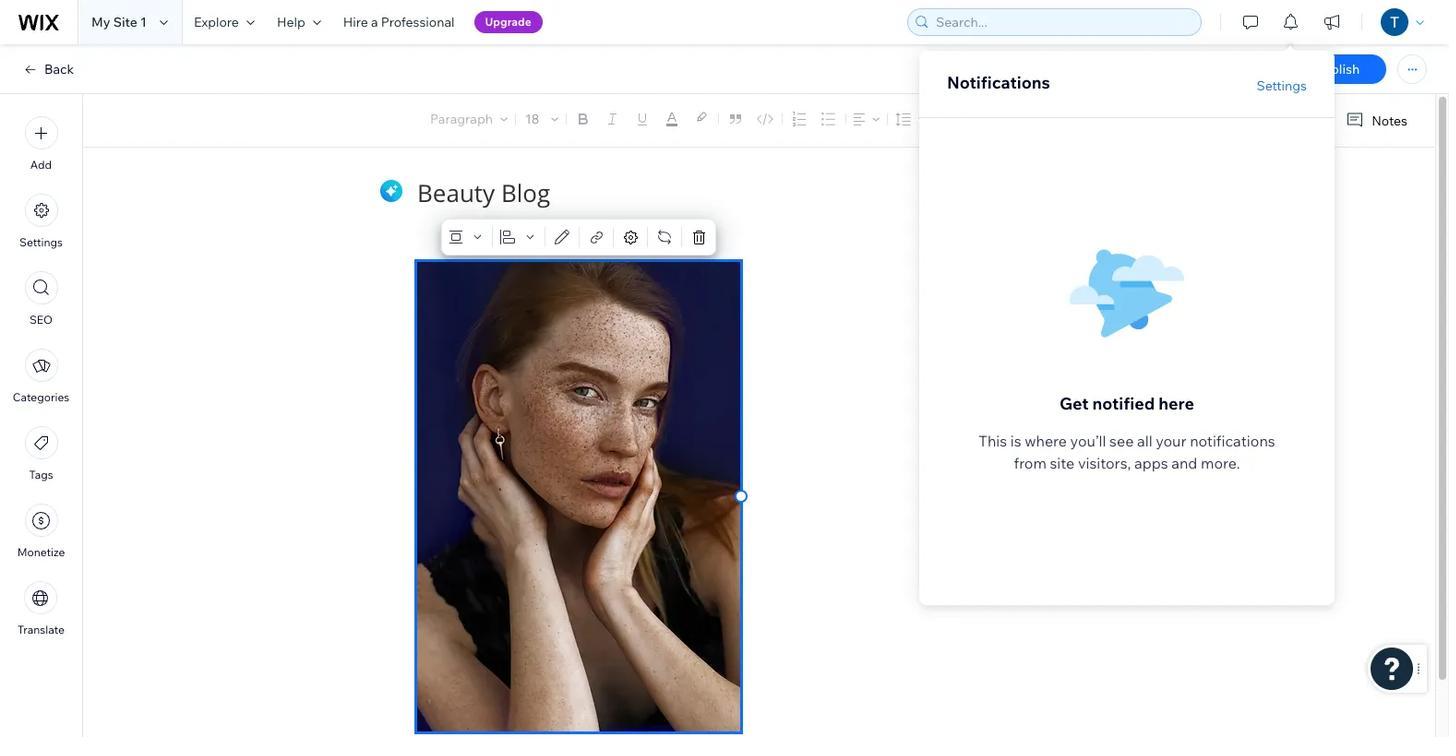 Task type: vqa. For each thing, say whether or not it's contained in the screenshot.
Explore
yes



Task type: locate. For each thing, give the bounding box(es) containing it.
back button
[[22, 61, 74, 78]]

back
[[44, 61, 74, 78]]

add
[[30, 158, 52, 172]]

seo
[[29, 313, 53, 327]]

0 vertical spatial settings button
[[1257, 77, 1308, 94]]

settings button
[[1257, 77, 1308, 94], [19, 194, 63, 249]]

1 vertical spatial settings button
[[19, 194, 63, 249]]

1
[[140, 14, 147, 30]]

categories button
[[13, 349, 69, 404]]

0 vertical spatial settings
[[1257, 77, 1308, 94]]

seo button
[[24, 271, 58, 327]]

monetize button
[[17, 504, 65, 560]]

0 horizontal spatial settings button
[[19, 194, 63, 249]]

1 horizontal spatial settings button
[[1257, 77, 1308, 94]]

notified
[[1093, 393, 1155, 415]]

tags
[[29, 468, 53, 482]]

professional
[[381, 14, 455, 30]]

menu
[[0, 105, 82, 648]]

add button
[[24, 116, 58, 172]]

this
[[979, 432, 1008, 451]]

hire a professional
[[343, 14, 455, 30]]

help
[[277, 14, 305, 30]]

settings
[[1257, 77, 1308, 94], [19, 235, 63, 249]]

publish
[[1316, 61, 1361, 78]]

upgrade
[[485, 15, 532, 29]]

where
[[1025, 432, 1067, 451]]

settings button down "add" on the top
[[19, 194, 63, 249]]

this is where you'll see all your notifications from site visitors, apps and more.
[[979, 432, 1276, 473]]

settings button left publish
[[1257, 77, 1308, 94]]

settings up seo button
[[19, 235, 63, 249]]

a
[[371, 14, 378, 30]]

categories
[[13, 391, 69, 404]]

settings left publish
[[1257, 77, 1308, 94]]

Add a Catchy Title text field
[[417, 177, 1088, 209]]

0 horizontal spatial settings
[[19, 235, 63, 249]]

notes button
[[1339, 108, 1414, 133]]

site
[[113, 14, 138, 30]]

notes
[[1372, 112, 1408, 129]]



Task type: describe. For each thing, give the bounding box(es) containing it.
your
[[1156, 432, 1187, 451]]

Search... field
[[931, 9, 1196, 35]]

more.
[[1201, 454, 1241, 473]]

get
[[1060, 393, 1089, 415]]

you'll
[[1071, 432, 1107, 451]]

and
[[1172, 454, 1198, 473]]

site
[[1050, 454, 1075, 473]]

translate button
[[18, 582, 65, 637]]

all
[[1138, 432, 1153, 451]]

1 vertical spatial settings
[[19, 235, 63, 249]]

explore
[[194, 14, 239, 30]]

paragraph button
[[427, 106, 512, 132]]

monetize
[[17, 546, 65, 560]]

menu containing add
[[0, 105, 82, 648]]

notifications
[[1190, 432, 1276, 451]]

hire
[[343, 14, 368, 30]]

upgrade button
[[474, 11, 543, 33]]

here
[[1159, 393, 1195, 415]]

my site 1
[[91, 14, 147, 30]]

visitors,
[[1078, 454, 1132, 473]]

get notified here
[[1060, 393, 1195, 415]]

notifications
[[947, 72, 1051, 93]]

apps
[[1135, 454, 1169, 473]]

publish button
[[1289, 54, 1387, 84]]

tags button
[[24, 427, 58, 482]]

from
[[1014, 454, 1047, 473]]

help button
[[266, 0, 332, 44]]

paragraph
[[430, 111, 493, 127]]

see
[[1110, 432, 1134, 451]]

is
[[1011, 432, 1022, 451]]

1 horizontal spatial settings
[[1257, 77, 1308, 94]]

hire a professional link
[[332, 0, 466, 44]]

my
[[91, 14, 110, 30]]

translate
[[18, 623, 65, 637]]



